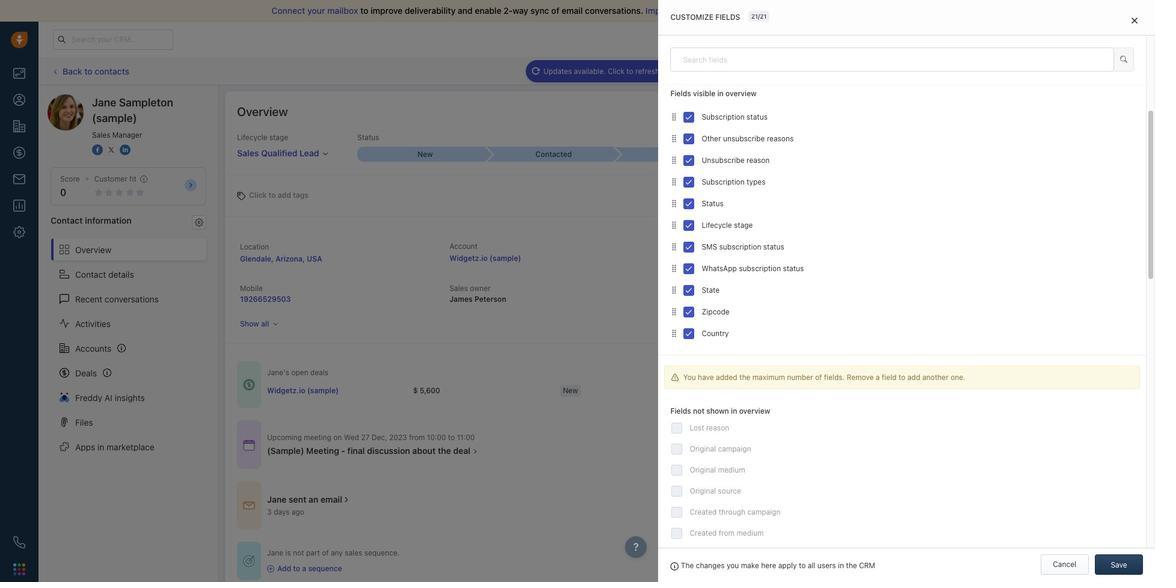 Task type: describe. For each thing, give the bounding box(es) containing it.
created from medium
[[690, 529, 764, 538]]

score 0
[[60, 174, 80, 198]]

activities
[[986, 67, 1017, 76]]

1 your from the left
[[307, 5, 325, 16]]

ui drag handle image for whatsapp
[[670, 263, 678, 274]]

2023
[[389, 433, 407, 442]]

ui drag handle image for lifecycle
[[670, 220, 678, 230]]

other unsubscribe reasons
[[702, 134, 794, 143]]

status for whatsapp subscription status
[[783, 264, 804, 273]]

created for created through campaign
[[690, 507, 717, 517]]

container_wx8msf4aqz5i3rn1 image for upcoming meeting on wed 27 dec, 2023 from 10:00 to 11:00
[[243, 439, 255, 451]]

unsubscribe
[[723, 134, 765, 143]]

in right users
[[838, 562, 844, 571]]

sales for sales owner james peterson
[[450, 284, 468, 293]]

mobile 19266529503
[[240, 284, 291, 304]]

make
[[741, 562, 759, 571]]

add inside dialog
[[908, 373, 920, 382]]

any
[[331, 549, 343, 558]]

container_wx8msf4aqz5i3rn1 image inside add to a sequence 'link'
[[267, 565, 274, 573]]

add deal
[[1059, 67, 1089, 76]]

updates
[[543, 66, 572, 76]]

in right apps
[[97, 442, 104, 452]]

updates available. click to refresh.
[[543, 66, 662, 76]]

in right ends
[[880, 35, 886, 43]]

1 vertical spatial medium
[[737, 529, 764, 538]]

2 horizontal spatial of
[[815, 373, 822, 382]]

last
[[702, 48, 716, 57]]

users
[[817, 562, 836, 571]]

customer
[[94, 174, 127, 183]]

interested button
[[614, 147, 743, 162]]

search image
[[1120, 55, 1127, 64]]

not inside dialog
[[693, 407, 705, 416]]

country
[[702, 329, 729, 338]]

last name
[[702, 48, 737, 57]]

shown
[[706, 407, 729, 416]]

manager
[[112, 131, 142, 140]]

0 vertical spatial medium
[[718, 465, 745, 474]]

to right field
[[899, 373, 906, 382]]

connect your mailbox link
[[272, 5, 360, 16]]

a inside 'link'
[[302, 565, 306, 574]]

account widgetz.io (sample)
[[450, 242, 521, 263]]

1 vertical spatial the
[[438, 446, 451, 456]]

available.
[[574, 66, 606, 76]]

status for sms subscription status
[[763, 243, 784, 252]]

19266529503
[[240, 295, 291, 304]]

qualified
[[261, 148, 297, 158]]

sent
[[289, 495, 306, 505]]

close image
[[1132, 17, 1138, 24]]

ui drag handle image for unsubscribe
[[670, 155, 678, 165]]

on
[[333, 433, 342, 442]]

upcoming
[[267, 433, 302, 442]]

crm
[[859, 562, 875, 571]]

add to a sequence
[[277, 565, 342, 574]]

sales for sales activities
[[966, 67, 984, 76]]

upcoming meeting on wed 27 dec, 2023 from 10:00 to 11:00
[[267, 433, 475, 442]]

insights
[[115, 393, 145, 403]]

deal inside 'button'
[[1075, 67, 1089, 76]]

jane for sampleton
[[92, 96, 116, 109]]

first name
[[702, 26, 737, 35]]

your trial ends in 21 days
[[833, 35, 912, 43]]

1 horizontal spatial status
[[702, 199, 724, 208]]

1 horizontal spatial email
[[562, 5, 583, 16]]

jane for is
[[267, 549, 283, 558]]

2 horizontal spatial the
[[846, 562, 857, 571]]

call link
[[714, 61, 751, 82]]

show
[[240, 320, 259, 329]]

to right apply
[[799, 562, 806, 571]]

task button
[[844, 61, 884, 82]]

new inside row
[[563, 386, 578, 395]]

0 horizontal spatial you
[[727, 562, 739, 571]]

$ 5,600
[[413, 386, 440, 395]]

from up changes
[[719, 550, 735, 559]]

from right start
[[851, 5, 870, 16]]

in right shown
[[731, 407, 737, 416]]

8 ui drag handle image from the top
[[670, 285, 678, 295]]

state
[[702, 286, 720, 295]]

mailbox
[[327, 5, 358, 16]]

warn image
[[671, 373, 678, 382]]

created for created from medium
[[690, 529, 717, 538]]

1 vertical spatial campaign
[[747, 507, 781, 517]]

plans
[[963, 34, 981, 43]]

email button
[[665, 61, 708, 82]]

name for last name
[[718, 48, 737, 57]]

original source
[[690, 486, 741, 495]]

1 horizontal spatial the
[[739, 373, 750, 382]]

(sample) inside widgetz.io (sample) link
[[307, 386, 339, 395]]

ui drag handle image for country
[[670, 328, 678, 339]]

you
[[683, 373, 696, 382]]

explore plans link
[[928, 32, 988, 46]]

5,600
[[420, 386, 440, 395]]

work phone
[[702, 69, 743, 78]]

9 ui drag handle image from the top
[[670, 307, 678, 317]]

to left 11:00
[[448, 433, 455, 442]]

you have added the maximum number of fields. remove a field to add another one.
[[683, 373, 965, 382]]

0 horizontal spatial meeting
[[306, 446, 339, 456]]

stage inside dialog
[[734, 221, 753, 230]]

0 vertical spatial lifecycle stage
[[237, 133, 288, 142]]

lifecycle inside dialog
[[702, 221, 732, 230]]

0 horizontal spatial click
[[249, 190, 267, 199]]

0 horizontal spatial deal
[[453, 446, 470, 456]]

in left id
[[717, 89, 724, 98]]

container_wx8msf4aqz5i3rn1 image
[[472, 448, 479, 455]]

apply
[[778, 562, 797, 571]]

subscription types
[[702, 178, 766, 187]]

2-
[[504, 5, 513, 16]]

back to contacts link
[[51, 62, 130, 81]]

in inside row
[[732, 386, 738, 395]]

sms for sms subscription status
[[702, 243, 717, 252]]

zipcode
[[702, 308, 730, 317]]

2 vertical spatial all
[[808, 562, 815, 571]]

sales activities
[[966, 67, 1017, 76]]

container_wx8msf4aqz5i3rn1 image for jane's open deals
[[243, 379, 255, 391]]

original for original campaign
[[690, 444, 716, 453]]

container_wx8msf4aqz5i3rn1 image for jane sent an email
[[243, 500, 255, 512]]

other
[[702, 134, 721, 143]]

1 horizontal spatial all
[[674, 5, 683, 16]]

0 vertical spatial you
[[759, 5, 774, 16]]

0 vertical spatial widgetz.io (sample) link
[[450, 254, 521, 263]]

conversations
[[105, 294, 159, 304]]

location
[[240, 242, 269, 251]]

1 vertical spatial overview
[[739, 407, 770, 416]]

0 vertical spatial status
[[747, 113, 768, 122]]

to left refresh.
[[627, 66, 633, 76]]

created at 12 days ago
[[659, 284, 701, 304]]

cancel button
[[1041, 555, 1089, 575]]

0 horizontal spatial all
[[261, 320, 269, 329]]

show all
[[240, 320, 269, 329]]

freddy
[[75, 393, 102, 403]]

/
[[758, 13, 760, 20]]

container_wx8msf4aqz5i3rn1 image for jane is not part of any sales sequence.
[[243, 555, 255, 567]]

meeting button
[[890, 61, 942, 82]]

a inside dialog
[[876, 373, 880, 382]]

days for in
[[897, 35, 912, 43]]

jane sent an email 3 days ago
[[267, 495, 342, 517]]

phone
[[721, 69, 743, 78]]

subscription for sms
[[719, 243, 761, 252]]

one.
[[951, 373, 965, 382]]

1 vertical spatial not
[[293, 549, 304, 558]]

widgetz.io (sample)
[[267, 386, 339, 395]]

start
[[830, 5, 849, 16]]

click inside updates available. click to refresh. 'link'
[[608, 66, 624, 76]]

sales for sales qualified lead
[[237, 148, 259, 158]]

external id
[[702, 91, 739, 100]]

scratch.
[[872, 5, 905, 16]]

to left start
[[820, 5, 828, 16]]

maximum
[[752, 373, 785, 382]]

and
[[458, 5, 473, 16]]

conversations.
[[585, 5, 643, 16]]

recent conversations
[[75, 294, 159, 304]]

0 vertical spatial status
[[357, 133, 379, 142]]

10:00
[[427, 433, 446, 442]]

fields for fields visible in overview
[[670, 89, 691, 98]]

deals
[[310, 368, 328, 377]]

send email image
[[1043, 36, 1051, 44]]

subscription for subscription types
[[702, 178, 745, 187]]

widgetz.io (sample) link inside row
[[267, 385, 339, 396]]

add for add deal
[[1059, 67, 1073, 76]]

ui drag handle image for work phone
[[670, 68, 678, 79]]

0 vertical spatial stage
[[269, 133, 288, 142]]

improve
[[371, 5, 403, 16]]

reason for lost reason
[[706, 423, 729, 432]]

created through campaign
[[690, 507, 781, 517]]

peterson
[[475, 295, 506, 304]]



Task type: locate. For each thing, give the bounding box(es) containing it.
not right is on the bottom left of page
[[293, 549, 304, 558]]

the up feb
[[739, 373, 750, 382]]

is
[[285, 549, 291, 558]]

original campaign
[[690, 444, 751, 453]]

original down lost at the right of the page
[[690, 444, 716, 453]]

task
[[862, 66, 877, 76]]

2 horizontal spatial days
[[897, 35, 912, 43]]

add inside add deal 'button'
[[1059, 67, 1073, 76]]

1 vertical spatial new
[[563, 386, 578, 395]]

phone element
[[7, 531, 31, 555]]

stage
[[269, 133, 288, 142], [734, 221, 753, 230]]

1 horizontal spatial lifecycle stage
[[702, 221, 753, 230]]

2 subscription from the top
[[702, 178, 745, 187]]

ui drag handle image right refresh.
[[670, 68, 678, 79]]

source
[[718, 486, 741, 495], [737, 550, 760, 559]]

dec,
[[372, 433, 387, 442]]

from up about
[[409, 433, 425, 442]]

1 vertical spatial name
[[718, 48, 737, 57]]

sales left manager
[[92, 131, 110, 140]]

ui drag handle image up interested on the top right of page
[[670, 112, 678, 122]]

1 vertical spatial status
[[702, 199, 724, 208]]

deliverability
[[405, 5, 456, 16]]

days for email
[[274, 508, 290, 517]]

email for email janesampleton@gmail.com
[[659, 242, 677, 251]]

subscription
[[702, 113, 745, 122], [702, 178, 745, 187]]

original down original medium
[[690, 486, 716, 495]]

dialog
[[658, 0, 1155, 582]]

ui drag handle image for external
[[670, 90, 678, 100]]

1 horizontal spatial of
[[551, 5, 559, 16]]

3 ui drag handle image from the top
[[670, 133, 678, 144]]

4 ui drag handle image from the top
[[670, 198, 678, 209]]

jane inside jane sampleton (sample) sales manager
[[92, 96, 116, 109]]

1 vertical spatial subscription
[[739, 264, 781, 273]]

sales inside jane sampleton (sample) sales manager
[[92, 131, 110, 140]]

sales qualified lead
[[237, 148, 319, 158]]

deal down what's new image
[[1075, 67, 1089, 76]]

1 horizontal spatial reason
[[747, 156, 770, 165]]

0 horizontal spatial stage
[[269, 133, 288, 142]]

2 ui drag handle image from the top
[[670, 90, 678, 100]]

contact for contact information
[[51, 216, 83, 226]]

meeting
[[304, 433, 331, 442]]

0 horizontal spatial reason
[[706, 423, 729, 432]]

freshworks switcher image
[[13, 564, 25, 576]]

1 horizontal spatial not
[[693, 407, 705, 416]]

ui drag handle image for subscription status
[[670, 112, 678, 122]]

1 vertical spatial days
[[669, 295, 686, 304]]

0 vertical spatial of
[[551, 5, 559, 16]]

have right you
[[698, 373, 714, 382]]

(sample) for sampleton
[[92, 112, 137, 125]]

number
[[787, 373, 813, 382]]

of left any
[[322, 549, 329, 558]]

email inside jane sent an email 3 days ago
[[321, 495, 342, 505]]

status down subscription types
[[702, 199, 724, 208]]

sequence.
[[364, 549, 400, 558]]

jane for sent
[[267, 495, 287, 505]]

data
[[728, 5, 746, 16]]

sales up the first name
[[705, 5, 726, 16]]

3 ui drag handle image from the top
[[670, 155, 678, 165]]

back
[[63, 66, 82, 76]]

of left fields. on the right bottom of page
[[815, 373, 822, 382]]

sales right any
[[345, 549, 362, 558]]

ui drag handle image right the 12
[[670, 285, 678, 295]]

1 vertical spatial (sample)
[[490, 254, 521, 263]]

days right 3
[[274, 508, 290, 517]]

ui drag handle image for subscription types
[[670, 177, 678, 187]]

0 vertical spatial lifecycle
[[237, 133, 267, 142]]

0 horizontal spatial email
[[659, 242, 677, 251]]

a
[[876, 373, 880, 382], [302, 565, 306, 574]]

sms inside button
[[796, 66, 811, 76]]

add for add to a sequence
[[277, 565, 291, 574]]

janesampleton@gmail.com link
[[659, 253, 754, 265]]

overview down feb
[[739, 407, 770, 416]]

0 horizontal spatial days
[[274, 508, 290, 517]]

0 vertical spatial a
[[876, 373, 880, 382]]

not up lost at the right of the page
[[693, 407, 705, 416]]

created for created at 12 days ago
[[659, 284, 686, 293]]

interested
[[662, 150, 698, 159]]

new
[[418, 150, 433, 159], [563, 386, 578, 395]]

the left the crm
[[846, 562, 857, 571]]

1 vertical spatial widgetz.io (sample) link
[[267, 385, 339, 396]]

sequence
[[308, 565, 342, 574]]

0 horizontal spatial not
[[293, 549, 304, 558]]

2 ui drag handle image from the top
[[670, 112, 678, 122]]

1 vertical spatial click
[[249, 190, 267, 199]]

sms for sms
[[796, 66, 811, 76]]

1 vertical spatial all
[[261, 320, 269, 329]]

connect
[[272, 5, 305, 16]]

1 horizontal spatial add
[[908, 373, 920, 382]]

another
[[922, 373, 949, 382]]

external
[[702, 91, 729, 100]]

21
[[751, 13, 758, 20], [760, 13, 767, 20], [888, 35, 895, 43]]

ends
[[863, 35, 878, 43]]

jane's
[[267, 368, 289, 377]]

0 vertical spatial not
[[693, 407, 705, 416]]

add inside add to a sequence 'link'
[[277, 565, 291, 574]]

phone image
[[13, 537, 25, 549]]

(sample) up manager
[[92, 112, 137, 125]]

sales qualified lead link
[[237, 143, 329, 159]]

0 vertical spatial overview
[[726, 89, 757, 98]]

ago inside jane sent an email 3 days ago
[[292, 508, 304, 517]]

0 vertical spatial new
[[418, 150, 433, 159]]

1 ui drag handle image from the top
[[670, 68, 678, 79]]

lifecycle stage up sms subscription status
[[702, 221, 753, 230]]

created for created from source
[[690, 550, 717, 559]]

ui drag handle image up janesampleton@gmail.com
[[670, 242, 678, 252]]

interested link
[[614, 147, 743, 162]]

0 vertical spatial sms
[[796, 66, 811, 76]]

1 vertical spatial of
[[815, 373, 822, 382]]

new link
[[357, 147, 486, 162]]

6 ui drag handle image from the top
[[670, 242, 678, 252]]

subscription for subscription status
[[702, 113, 745, 122]]

in left feb
[[732, 386, 738, 395]]

(sample) inside account widgetz.io (sample)
[[490, 254, 521, 263]]

medium down original campaign
[[718, 465, 745, 474]]

0 horizontal spatial ago
[[292, 508, 304, 517]]

ago down at on the right of the page
[[688, 295, 701, 304]]

-
[[341, 446, 345, 456]]

created down "original source"
[[690, 507, 717, 517]]

widgetz.io
[[450, 254, 488, 263], [267, 386, 305, 395]]

freddy ai insights
[[75, 393, 145, 403]]

container_wx8msf4aqz5i3rn1 image left is on the bottom left of page
[[243, 555, 255, 567]]

ui drag handle image down email button
[[670, 90, 678, 100]]

original
[[690, 444, 716, 453], [690, 465, 716, 474], [690, 486, 716, 495]]

original up "original source"
[[690, 465, 716, 474]]

0 horizontal spatial the
[[438, 446, 451, 456]]

(sample) inside jane sampleton (sample) sales manager
[[92, 112, 137, 125]]

1 fields from the top
[[670, 89, 691, 98]]

5 ui drag handle image from the top
[[670, 328, 678, 339]]

name right last
[[718, 48, 737, 57]]

1 vertical spatial jane
[[267, 495, 287, 505]]

1 vertical spatial widgetz.io
[[267, 386, 305, 395]]

21 right so
[[760, 13, 767, 20]]

a left field
[[876, 373, 880, 382]]

jane
[[92, 96, 116, 109], [267, 495, 287, 505], [267, 549, 283, 558]]

status up new link
[[357, 133, 379, 142]]

2 vertical spatial of
[[322, 549, 329, 558]]

all right "show"
[[261, 320, 269, 329]]

lead
[[300, 148, 319, 158]]

status up whatsapp subscription status
[[763, 243, 784, 252]]

2 vertical spatial the
[[846, 562, 857, 571]]

1 horizontal spatial have
[[799, 5, 818, 16]]

1 vertical spatial sales
[[345, 549, 362, 558]]

1 vertical spatial original
[[690, 465, 716, 474]]

0 vertical spatial original
[[690, 444, 716, 453]]

2 vertical spatial jane
[[267, 549, 283, 558]]

ui drag handle image left unsubscribe
[[670, 155, 678, 165]]

meeting down explore
[[908, 66, 935, 76]]

created up changes
[[690, 550, 717, 559]]

21 right ends
[[888, 35, 895, 43]]

the
[[739, 373, 750, 382], [438, 446, 451, 456], [846, 562, 857, 571]]

all right import
[[674, 5, 683, 16]]

mobile
[[240, 284, 263, 293]]

enable
[[475, 5, 501, 16]]

container_wx8msf4aqz5i3rn1 image
[[243, 379, 255, 391], [243, 439, 255, 451], [243, 500, 255, 512], [243, 555, 255, 567], [267, 565, 274, 573]]

1 horizontal spatial widgetz.io (sample) link
[[450, 254, 521, 263]]

1 vertical spatial a
[[302, 565, 306, 574]]

ui drag handle image down "created at 12 days ago"
[[670, 328, 678, 339]]

sampleton
[[119, 96, 173, 109]]

reason up the types
[[747, 156, 770, 165]]

jane inside jane sent an email 3 days ago
[[267, 495, 287, 505]]

0 horizontal spatial add
[[277, 565, 291, 574]]

widgetz.io inside account widgetz.io (sample)
[[450, 254, 488, 263]]

fields down email button
[[670, 89, 691, 98]]

what's new image
[[1069, 35, 1078, 43]]

0 vertical spatial jane
[[92, 96, 116, 109]]

your left mailbox
[[307, 5, 325, 16]]

ui drag handle image for sms
[[670, 242, 678, 252]]

click right available.
[[608, 66, 624, 76]]

stage up sales qualified lead link at the top of the page
[[269, 133, 288, 142]]

contact up recent at left
[[75, 269, 106, 279]]

lifecycle up the sales qualified lead
[[237, 133, 267, 142]]

to left tags
[[269, 190, 276, 199]]

1 ui drag handle image from the top
[[670, 47, 678, 57]]

apps in marketplace
[[75, 442, 154, 452]]

0 vertical spatial subscription
[[702, 113, 745, 122]]

add left the another
[[908, 373, 920, 382]]

open
[[291, 368, 308, 377]]

sales owner james peterson
[[450, 284, 506, 304]]

3 original from the top
[[690, 486, 716, 495]]

1 vertical spatial stage
[[734, 221, 753, 230]]

sms subscription status
[[702, 243, 784, 252]]

deal
[[1075, 67, 1089, 76], [453, 446, 470, 456]]

you
[[759, 5, 774, 16], [727, 562, 739, 571]]

1 vertical spatial fields
[[670, 407, 691, 416]]

0 vertical spatial contact
[[51, 216, 83, 226]]

add deal button
[[1041, 61, 1095, 82]]

12
[[659, 295, 667, 304]]

days inside "created at 12 days ago"
[[669, 295, 686, 304]]

sms inside dialog
[[702, 243, 717, 252]]

to right mailbox
[[360, 5, 368, 16]]

james
[[450, 295, 473, 304]]

contact for contact details
[[75, 269, 106, 279]]

meeting inside button
[[908, 66, 935, 76]]

closes in feb
[[707, 386, 752, 395]]

created up created from source
[[690, 529, 717, 538]]

1 vertical spatial you
[[727, 562, 739, 571]]

0 horizontal spatial sms
[[702, 243, 717, 252]]

id
[[731, 91, 739, 100]]

email inside email janesampleton@gmail.com
[[659, 242, 677, 251]]

unsubscribe reason
[[702, 156, 770, 165]]

ui drag handle image for last
[[670, 47, 678, 57]]

sms
[[796, 66, 811, 76], [702, 243, 717, 252]]

refresh.
[[635, 66, 662, 76]]

ai
[[105, 393, 112, 403]]

lifecycle
[[237, 133, 267, 142], [702, 221, 732, 230]]

1 vertical spatial subscription
[[702, 178, 745, 187]]

ui drag handle image up "created at 12 days ago"
[[670, 263, 678, 274]]

lifecycle stage up the sales qualified lead
[[237, 133, 288, 142]]

meeting down meeting
[[306, 446, 339, 456]]

0 vertical spatial add
[[278, 190, 291, 199]]

0 vertical spatial sales
[[705, 5, 726, 16]]

call
[[732, 66, 745, 76]]

click
[[608, 66, 624, 76], [249, 190, 267, 199]]

0 horizontal spatial widgetz.io (sample) link
[[267, 385, 339, 396]]

created inside "created at 12 days ago"
[[659, 284, 686, 293]]

campaign up original medium
[[718, 444, 751, 453]]

0 vertical spatial subscription
[[719, 243, 761, 252]]

first
[[702, 26, 717, 35]]

Search your CRM... text field
[[53, 29, 173, 50]]

0 horizontal spatial widgetz.io
[[267, 386, 305, 395]]

ui drag handle image down the interested link
[[670, 177, 678, 187]]

sales left activities on the right of page
[[966, 67, 984, 76]]

1 horizontal spatial deal
[[1075, 67, 1089, 76]]

11:00
[[457, 433, 475, 442]]

to left sequence
[[293, 565, 300, 574]]

1 vertical spatial source
[[737, 550, 760, 559]]

from up created from source
[[719, 529, 735, 538]]

add
[[278, 190, 291, 199], [908, 373, 920, 382]]

fields
[[670, 89, 691, 98], [670, 407, 691, 416]]

reason for unsubscribe reason
[[747, 156, 770, 165]]

(sample)
[[267, 446, 304, 456]]

0 vertical spatial source
[[718, 486, 741, 495]]

location glendale, arizona, usa
[[240, 242, 322, 264]]

0 horizontal spatial lifecycle
[[237, 133, 267, 142]]

name down fields
[[719, 26, 737, 35]]

container_wx8msf4aqz5i3rn1 image left add to a sequence
[[267, 565, 274, 573]]

in
[[880, 35, 886, 43], [717, 89, 724, 98], [732, 386, 738, 395], [731, 407, 737, 416], [97, 442, 104, 452], [838, 562, 844, 571]]

reason
[[747, 156, 770, 165], [706, 423, 729, 432]]

accounts
[[75, 343, 112, 353]]

jane's open deals
[[267, 368, 328, 377]]

feb
[[740, 386, 752, 395]]

customer fit
[[94, 174, 136, 183]]

0 horizontal spatial 21
[[751, 13, 758, 20]]

0 vertical spatial add
[[1059, 67, 1073, 76]]

jane up 3
[[267, 495, 287, 505]]

call button
[[714, 61, 751, 82]]

subscription down sms subscription status
[[739, 264, 781, 273]]

mng settings image
[[195, 218, 203, 227]]

0 vertical spatial all
[[674, 5, 683, 16]]

details
[[108, 269, 134, 279]]

to right back
[[84, 66, 92, 76]]

1 vertical spatial deal
[[453, 446, 470, 456]]

2 horizontal spatial 21
[[888, 35, 895, 43]]

fields for fields not shown in overview
[[670, 407, 691, 416]]

stage up sms subscription status
[[734, 221, 753, 230]]

1 horizontal spatial email
[[683, 66, 702, 76]]

ago inside "created at 12 days ago"
[[688, 295, 701, 304]]

4 ui drag handle image from the top
[[670, 177, 678, 187]]

email for email
[[683, 66, 702, 76]]

back to contacts
[[63, 66, 129, 76]]

0 vertical spatial overview
[[237, 105, 288, 119]]

row containing closes in feb
[[267, 379, 854, 403]]

email right an
[[321, 495, 342, 505]]

arizona,
[[276, 254, 305, 264]]

0 vertical spatial (sample)
[[92, 112, 137, 125]]

1 horizontal spatial 21
[[760, 13, 767, 20]]

lifecycle up email janesampleton@gmail.com
[[702, 221, 732, 230]]

original for original source
[[690, 486, 716, 495]]

subscription for whatsapp
[[739, 264, 781, 273]]

connect your mailbox to improve deliverability and enable 2-way sync of email conversations. import all your sales data so you don't have to start from scratch.
[[272, 5, 905, 16]]

Search fields text field
[[670, 48, 1114, 72]]

1 vertical spatial add
[[277, 565, 291, 574]]

0 vertical spatial have
[[799, 5, 818, 16]]

status down sms subscription status
[[783, 264, 804, 273]]

original for original medium
[[690, 465, 716, 474]]

2 horizontal spatial (sample)
[[490, 254, 521, 263]]

1 vertical spatial reason
[[706, 423, 729, 432]]

customize
[[670, 13, 713, 22]]

2 vertical spatial (sample)
[[307, 386, 339, 395]]

0 horizontal spatial new
[[418, 150, 433, 159]]

ago down "sent"
[[292, 508, 304, 517]]

email left "work"
[[683, 66, 702, 76]]

an
[[309, 495, 318, 505]]

add left tags
[[278, 190, 291, 199]]

source up through
[[718, 486, 741, 495]]

created from source
[[690, 550, 760, 559]]

of right 'sync'
[[551, 5, 559, 16]]

0 vertical spatial email
[[683, 66, 702, 76]]

dialog containing customize fields
[[658, 0, 1155, 582]]

(sample) up owner
[[490, 254, 521, 263]]

5 ui drag handle image from the top
[[670, 220, 678, 230]]

all
[[674, 5, 683, 16], [261, 320, 269, 329], [808, 562, 815, 571]]

ui drag handle image down the interested link
[[670, 198, 678, 209]]

2 vertical spatial original
[[690, 486, 716, 495]]

email up janesampleton@gmail.com
[[659, 242, 677, 251]]

0 vertical spatial reason
[[747, 156, 770, 165]]

1 horizontal spatial sales
[[705, 5, 726, 16]]

fields.
[[824, 373, 845, 382]]

ui drag handle image down "created at 12 days ago"
[[670, 307, 678, 317]]

source up the make
[[737, 550, 760, 559]]

1 vertical spatial lifecycle stage
[[702, 221, 753, 230]]

ui drag handle image for other unsubscribe reasons
[[670, 133, 678, 144]]

have right don't
[[799, 5, 818, 16]]

0 vertical spatial click
[[608, 66, 624, 76]]

fields not shown in overview
[[670, 407, 770, 416]]

apps
[[75, 442, 95, 452]]

email right 'sync'
[[562, 5, 583, 16]]

marketplace
[[107, 442, 154, 452]]

row
[[267, 379, 854, 403]]

19266529503 link
[[240, 295, 291, 304]]

click left tags
[[249, 190, 267, 199]]

created up the 12
[[659, 284, 686, 293]]

days up search fields text field
[[897, 35, 912, 43]]

contacts
[[95, 66, 129, 76]]

wed
[[344, 433, 359, 442]]

0 horizontal spatial have
[[698, 373, 714, 382]]

your up first
[[685, 5, 703, 16]]

1 horizontal spatial stage
[[734, 221, 753, 230]]

0 horizontal spatial of
[[322, 549, 329, 558]]

0 vertical spatial campaign
[[718, 444, 751, 453]]

1 horizontal spatial days
[[669, 295, 686, 304]]

sales up james
[[450, 284, 468, 293]]

7 ui drag handle image from the top
[[670, 263, 678, 274]]

email janesampleton@gmail.com
[[659, 242, 754, 263]]

2 original from the top
[[690, 465, 716, 474]]

email inside button
[[683, 66, 702, 76]]

ui drag handle image
[[670, 47, 678, 57], [670, 90, 678, 100], [670, 155, 678, 165], [670, 198, 678, 209], [670, 220, 678, 230], [670, 242, 678, 252], [670, 263, 678, 274], [670, 285, 678, 295], [670, 307, 678, 317]]

all left users
[[808, 562, 815, 571]]

jane left is on the bottom left of page
[[267, 549, 283, 558]]

1 horizontal spatial click
[[608, 66, 624, 76]]

1 original from the top
[[690, 444, 716, 453]]

final
[[347, 446, 365, 456]]

types
[[747, 178, 766, 187]]

1 horizontal spatial you
[[759, 5, 774, 16]]

ui drag handle image
[[670, 68, 678, 79], [670, 112, 678, 122], [670, 133, 678, 144], [670, 177, 678, 187], [670, 328, 678, 339]]

name for first name
[[719, 26, 737, 35]]

explore
[[934, 34, 961, 43]]

1 horizontal spatial a
[[876, 373, 880, 382]]

widgetz.io inside row
[[267, 386, 305, 395]]

2 fields from the top
[[670, 407, 691, 416]]

overview up contact details
[[75, 245, 111, 255]]

(sample) down deals
[[307, 386, 339, 395]]

medium down created through campaign
[[737, 529, 764, 538]]

1 vertical spatial overview
[[75, 245, 111, 255]]

subscription down unsubscribe
[[702, 178, 745, 187]]

days inside jane sent an email 3 days ago
[[274, 508, 290, 517]]

0 vertical spatial fields
[[670, 89, 691, 98]]

sales inside sales owner james peterson
[[450, 284, 468, 293]]

0 horizontal spatial add
[[278, 190, 291, 199]]

1 subscription from the top
[[702, 113, 745, 122]]

contact down 0
[[51, 216, 83, 226]]

2 your from the left
[[685, 5, 703, 16]]

(sample) for widgetz.io
[[490, 254, 521, 263]]



Task type: vqa. For each thing, say whether or not it's contained in the screenshot.
middle 'Account'
no



